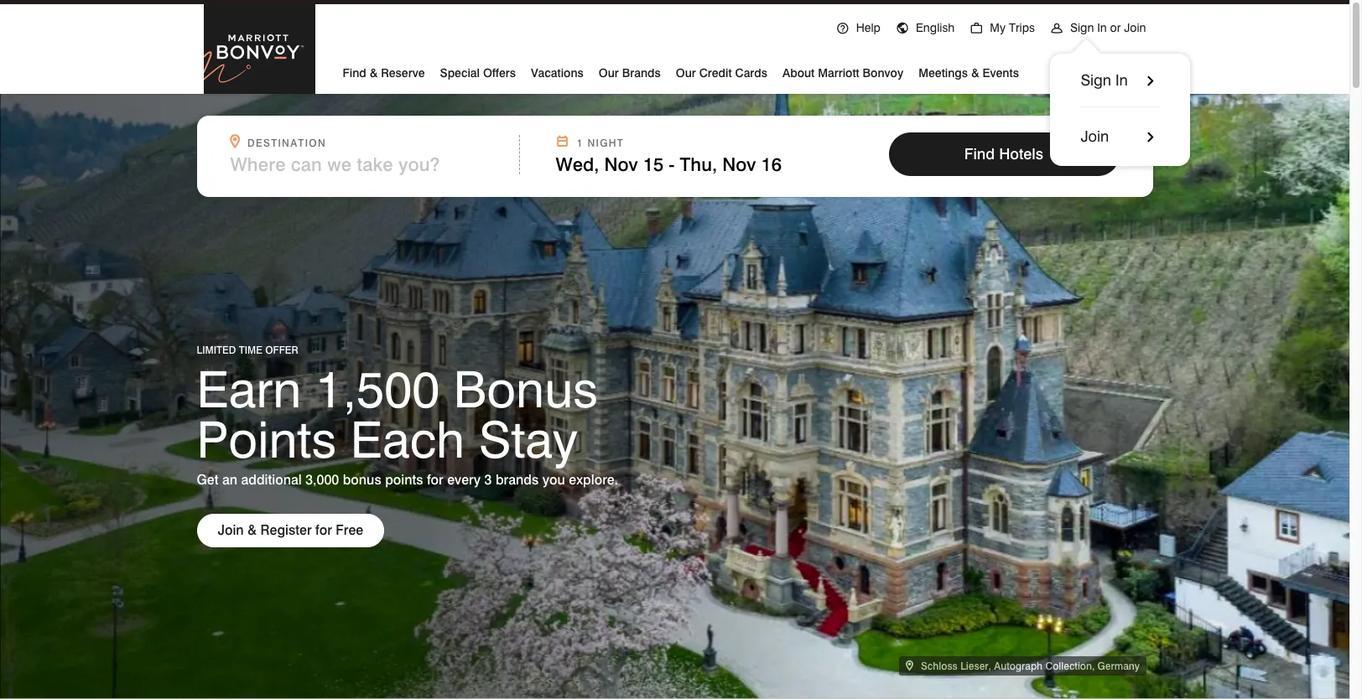Task type: describe. For each thing, give the bounding box(es) containing it.
special
[[440, 66, 480, 80]]

about
[[783, 66, 815, 80]]

germany
[[1098, 661, 1140, 673]]

hotels
[[999, 145, 1044, 163]]

& for join
[[248, 523, 257, 539]]

limited time offer earn 1,500 bonus points each stay get an additional 3,000 bonus points for every 3 brands you explore.
[[197, 344, 618, 488]]

Destination text field
[[230, 154, 487, 175]]

find for find hotels
[[965, 145, 995, 163]]

marriott
[[818, 66, 860, 80]]

sign for sign in
[[1081, 71, 1112, 89]]

my trips button
[[963, 2, 1043, 49]]

about marriott bonvoy
[[783, 66, 904, 80]]

special offers button
[[440, 60, 516, 84]]

our credit cards
[[676, 66, 768, 80]]

meetings & events
[[919, 66, 1019, 80]]

meetings
[[919, 66, 968, 80]]

sign in
[[1081, 71, 1128, 89]]

& for find
[[370, 66, 378, 80]]

brands
[[496, 472, 539, 488]]

our brands
[[599, 66, 661, 80]]

lieser,
[[961, 661, 992, 673]]

my
[[990, 21, 1006, 34]]

destination
[[248, 137, 326, 149]]

an
[[222, 472, 237, 488]]

schloss
[[921, 661, 958, 673]]

special offers
[[440, 66, 516, 80]]

round image
[[836, 22, 850, 35]]

find & reserve
[[343, 66, 425, 80]]

in for sign in or join
[[1098, 21, 1107, 34]]

for inside limited time offer earn 1,500 bonus points each stay get an additional 3,000 bonus points for every 3 brands you explore.
[[427, 472, 444, 488]]

3
[[485, 472, 492, 488]]

english
[[916, 21, 955, 34]]

reserve
[[381, 66, 425, 80]]

our for our credit cards
[[676, 66, 696, 80]]

round image for my trips
[[970, 22, 984, 35]]

about marriott bonvoy button
[[783, 60, 904, 84]]

round image for sign in or join
[[1050, 22, 1064, 35]]

in for sign in
[[1116, 71, 1128, 89]]

time
[[239, 344, 263, 357]]

cards
[[735, 66, 768, 80]]

2 nov from the left
[[722, 154, 756, 175]]

collection,
[[1046, 661, 1095, 673]]

meetings & events button
[[919, 60, 1019, 84]]

credit
[[699, 66, 732, 80]]

1
[[577, 137, 584, 149]]

autograph
[[994, 661, 1043, 673]]

sign in button
[[1081, 70, 1161, 91]]

get
[[197, 472, 219, 488]]

find for find & reserve
[[343, 66, 366, 80]]

3,000
[[306, 472, 339, 488]]



Task type: locate. For each thing, give the bounding box(es) containing it.
bonvoy
[[863, 66, 904, 80]]

join link
[[1081, 107, 1161, 147]]

in inside button
[[1116, 71, 1128, 89]]

our left 'credit'
[[676, 66, 696, 80]]

explore.
[[569, 472, 618, 488]]

1 vertical spatial join
[[1081, 128, 1109, 145]]

& left register
[[248, 523, 257, 539]]

nov left the 16
[[722, 154, 756, 175]]

offers
[[483, 66, 516, 80]]

& inside meetings & events dropdown button
[[971, 66, 980, 80]]

& inside find & reserve dropdown button
[[370, 66, 378, 80]]

1,500
[[315, 359, 440, 420]]

wed,
[[556, 154, 599, 175]]

round image for english
[[896, 22, 909, 35]]

0 vertical spatial find
[[343, 66, 366, 80]]

our inside dropdown button
[[599, 66, 619, 80]]

my trips
[[990, 21, 1035, 34]]

stay
[[479, 409, 578, 470]]

bonus
[[453, 359, 598, 420]]

0 vertical spatial for
[[427, 472, 444, 488]]

2 round image from the left
[[970, 22, 984, 35]]

our
[[599, 66, 619, 80], [676, 66, 696, 80]]

& left events at the right of page
[[971, 66, 980, 80]]

0 horizontal spatial for
[[315, 523, 332, 539]]

1 night wed, nov 15 - thu, nov 16
[[556, 137, 782, 175]]

1 round image from the left
[[896, 22, 909, 35]]

join for join & register for free
[[218, 523, 244, 539]]

0 vertical spatial sign
[[1070, 21, 1094, 34]]

& for meetings
[[971, 66, 980, 80]]

& left reserve on the top of page
[[370, 66, 378, 80]]

3 round image from the left
[[1050, 22, 1064, 35]]

nov down night
[[604, 154, 638, 175]]

find hotels button
[[889, 133, 1120, 176]]

each
[[350, 409, 465, 470]]

0 horizontal spatial find
[[343, 66, 366, 80]]

1 horizontal spatial join
[[1081, 128, 1109, 145]]

find inside dropdown button
[[343, 66, 366, 80]]

2 horizontal spatial &
[[971, 66, 980, 80]]

&
[[370, 66, 378, 80], [971, 66, 980, 80], [248, 523, 257, 539]]

0 vertical spatial in
[[1098, 21, 1107, 34]]

vacations button
[[531, 60, 584, 84]]

0 horizontal spatial join
[[218, 523, 244, 539]]

limited
[[197, 344, 236, 357]]

2 vertical spatial join
[[218, 523, 244, 539]]

you
[[543, 472, 565, 488]]

join
[[1124, 21, 1146, 34], [1081, 128, 1109, 145], [218, 523, 244, 539]]

earn
[[197, 359, 302, 420]]

bonus
[[343, 472, 381, 488]]

or
[[1110, 21, 1121, 34]]

our credit cards link
[[676, 60, 768, 84]]

-
[[669, 154, 675, 175]]

points
[[197, 409, 337, 470]]

round image inside english "button"
[[896, 22, 909, 35]]

join & register for free link
[[197, 514, 384, 548]]

0 horizontal spatial in
[[1098, 21, 1107, 34]]

0 horizontal spatial our
[[599, 66, 619, 80]]

find inside button
[[965, 145, 995, 163]]

16
[[761, 154, 782, 175]]

thu,
[[680, 154, 717, 175]]

0 horizontal spatial &
[[248, 523, 257, 539]]

destination field
[[230, 154, 509, 175]]

1 horizontal spatial our
[[676, 66, 696, 80]]

sign inside 'dropdown button'
[[1070, 21, 1094, 34]]

for
[[427, 472, 444, 488], [315, 523, 332, 539]]

schloss lieser, autograph collection, germany link
[[900, 657, 1147, 676]]

0 horizontal spatial round image
[[896, 22, 909, 35]]

sign left or
[[1070, 21, 1094, 34]]

join down sign in
[[1081, 128, 1109, 145]]

round image left "my"
[[970, 22, 984, 35]]

join inside 'dropdown button'
[[1124, 21, 1146, 34]]

help
[[856, 21, 881, 34]]

join right or
[[1124, 21, 1146, 34]]

offer
[[265, 344, 298, 357]]

2 horizontal spatial join
[[1124, 21, 1146, 34]]

for left free
[[315, 523, 332, 539]]

1 horizontal spatial for
[[427, 472, 444, 488]]

vacations
[[531, 66, 584, 80]]

1 vertical spatial for
[[315, 523, 332, 539]]

1 horizontal spatial round image
[[970, 22, 984, 35]]

help link
[[829, 2, 888, 49]]

1 horizontal spatial &
[[370, 66, 378, 80]]

location image
[[906, 661, 918, 673]]

register
[[261, 523, 312, 539]]

2 horizontal spatial round image
[[1050, 22, 1064, 35]]

none search field containing wed, nov 15 - thu, nov 16
[[197, 116, 1153, 197]]

our left brands
[[599, 66, 619, 80]]

None search field
[[197, 116, 1153, 197]]

find hotels
[[965, 145, 1044, 163]]

our brands button
[[599, 60, 661, 84]]

2 our from the left
[[676, 66, 696, 80]]

join inside 'link'
[[1081, 128, 1109, 145]]

sign inside button
[[1081, 71, 1112, 89]]

every
[[447, 472, 481, 488]]

round image right trips
[[1050, 22, 1064, 35]]

additional
[[241, 472, 302, 488]]

schloss lieser, autograph collection, germany
[[918, 661, 1140, 673]]

free
[[336, 523, 363, 539]]

sign for sign in or join
[[1070, 21, 1094, 34]]

0 vertical spatial join
[[1124, 21, 1146, 34]]

trips
[[1009, 21, 1035, 34]]

our for our brands
[[599, 66, 619, 80]]

1 nov from the left
[[604, 154, 638, 175]]

find & reserve button
[[343, 60, 425, 84]]

& inside join & register for free link
[[248, 523, 257, 539]]

1 vertical spatial find
[[965, 145, 995, 163]]

nov
[[604, 154, 638, 175], [722, 154, 756, 175]]

find
[[343, 66, 366, 80], [965, 145, 995, 163]]

round image
[[896, 22, 909, 35], [970, 22, 984, 35], [1050, 22, 1064, 35]]

find left hotels
[[965, 145, 995, 163]]

brands
[[622, 66, 661, 80]]

in left or
[[1098, 21, 1107, 34]]

points
[[385, 472, 423, 488]]

for left every
[[427, 472, 444, 488]]

sign
[[1070, 21, 1094, 34], [1081, 71, 1112, 89]]

1 our from the left
[[599, 66, 619, 80]]

1 vertical spatial sign
[[1081, 71, 1112, 89]]

join for join
[[1081, 128, 1109, 145]]

in up join 'link'
[[1116, 71, 1128, 89]]

1 horizontal spatial nov
[[722, 154, 756, 175]]

english button
[[888, 2, 963, 49]]

0 horizontal spatial nov
[[604, 154, 638, 175]]

in inside 'dropdown button'
[[1098, 21, 1107, 34]]

events
[[983, 66, 1019, 80]]

sign up join 'link'
[[1081, 71, 1112, 89]]

join down an
[[218, 523, 244, 539]]

15
[[643, 154, 664, 175]]

night
[[588, 137, 624, 149]]

join & register for free
[[218, 523, 363, 539]]

find left reserve on the top of page
[[343, 66, 366, 80]]

1 vertical spatial in
[[1116, 71, 1128, 89]]

in
[[1098, 21, 1107, 34], [1116, 71, 1128, 89]]

1 horizontal spatial find
[[965, 145, 995, 163]]

sign in or join
[[1070, 21, 1146, 34]]

round image left english
[[896, 22, 909, 35]]

1 horizontal spatial in
[[1116, 71, 1128, 89]]

round image inside sign in or join 'dropdown button'
[[1050, 22, 1064, 35]]

round image inside my trips button
[[970, 22, 984, 35]]

sign in or join button
[[1043, 2, 1154, 49]]



Task type: vqa. For each thing, say whether or not it's contained in the screenshot.
None
no



